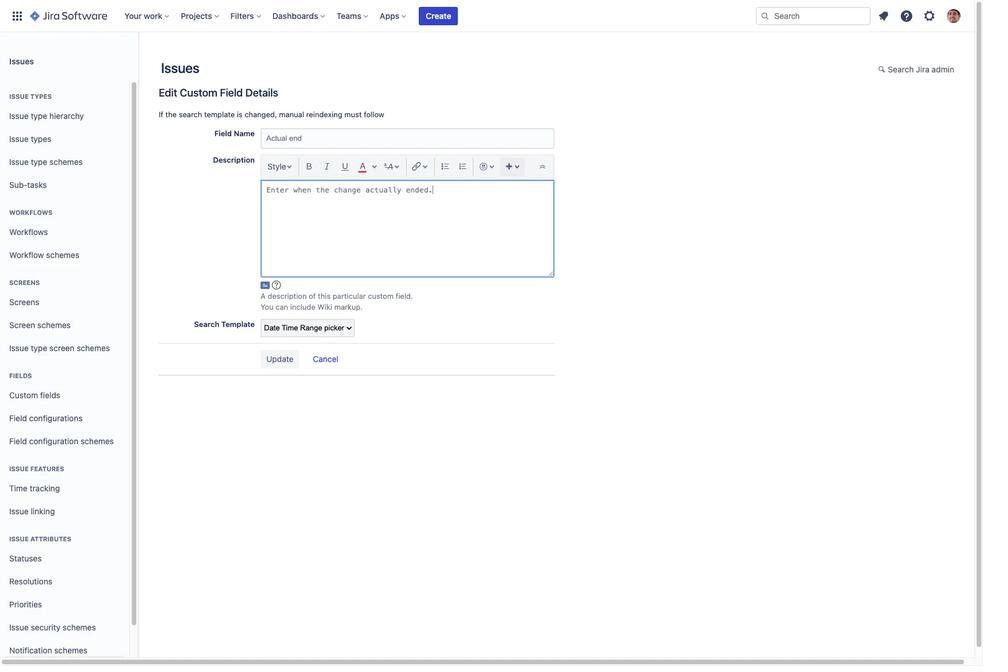 Task type: describe. For each thing, give the bounding box(es) containing it.
field up is
[[220, 86, 243, 99]]

your
[[124, 11, 142, 20]]

include
[[290, 303, 316, 312]]

issue type hierarchy
[[9, 111, 84, 121]]

schemes inside workflows group
[[46, 250, 79, 260]]

your work
[[124, 11, 162, 20]]

dashboards
[[273, 11, 318, 20]]

attributes
[[30, 536, 71, 543]]

time tracking link
[[5, 478, 125, 501]]

configuration
[[29, 437, 78, 446]]

search for search template
[[194, 320, 220, 329]]

types
[[31, 134, 51, 144]]

screen
[[49, 343, 74, 353]]

the
[[166, 110, 177, 119]]

issue for issue attributes
[[9, 536, 29, 543]]

fields
[[9, 372, 32, 380]]

type for screen
[[31, 343, 47, 353]]

issue linking
[[9, 507, 55, 517]]

workflow schemes
[[9, 250, 79, 260]]

issue type hierarchy link
[[5, 105, 125, 128]]

issue for issue type hierarchy
[[9, 111, 29, 121]]

style link
[[264, 158, 297, 177]]

this
[[318, 292, 331, 301]]

create button
[[419, 7, 458, 25]]

priorities link
[[5, 594, 125, 617]]

banner containing your work
[[0, 0, 975, 32]]

field for configuration
[[9, 437, 27, 446]]

if the search template is changed, manual reindexing must follow
[[159, 110, 385, 119]]

screens for screens link at the left of page
[[9, 297, 39, 307]]

workflow
[[9, 250, 44, 260]]

is
[[237, 110, 243, 119]]

template
[[221, 320, 255, 329]]

your work button
[[121, 7, 174, 25]]

create
[[426, 11, 451, 20]]

field for name
[[214, 129, 232, 138]]

notification schemes
[[9, 646, 88, 656]]

work
[[144, 11, 162, 20]]

statuses link
[[5, 548, 125, 571]]

issue types link
[[5, 128, 125, 151]]

schemes down issue security schemes link
[[54, 646, 88, 656]]

changed,
[[245, 110, 277, 119]]

description
[[268, 292, 307, 301]]

screen
[[9, 320, 35, 330]]

issue attributes
[[9, 536, 71, 543]]

a description of this particular custom field. you can include wiki markup.
[[261, 292, 413, 312]]

edit custom field details
[[159, 86, 278, 99]]

sidebar navigation image
[[125, 46, 151, 69]]

Enter when the change actually ended. text field
[[261, 180, 555, 278]]

sub-tasks
[[9, 180, 47, 190]]

workflows for workflows link at the left of the page
[[9, 227, 48, 237]]

notifications image
[[877, 9, 891, 23]]

apps
[[380, 11, 400, 20]]

admin
[[932, 64, 955, 74]]

edit
[[159, 86, 177, 99]]

issue for issue types
[[9, 93, 29, 100]]

issue for issue type screen schemes
[[9, 343, 29, 353]]

cancel
[[313, 354, 339, 364]]

search
[[179, 110, 202, 119]]

issue security schemes
[[9, 623, 96, 633]]

sub-tasks link
[[5, 174, 125, 197]]

description
[[213, 155, 255, 164]]

if
[[159, 110, 163, 119]]

resolutions
[[9, 577, 52, 587]]

priorities
[[9, 600, 42, 610]]

issue types group
[[5, 81, 125, 200]]

of
[[309, 292, 316, 301]]

linking
[[31, 507, 55, 517]]

details
[[245, 86, 278, 99]]

issue features group
[[5, 453, 125, 527]]

issue for issue types
[[9, 134, 29, 144]]

custom inside custom fields link
[[9, 391, 38, 400]]

cancel link
[[307, 351, 344, 369]]

1 horizontal spatial issues
[[161, 60, 199, 76]]

schemes inside fields group
[[81, 437, 114, 446]]

manual
[[279, 110, 304, 119]]

search for search jira admin
[[888, 64, 914, 74]]

follow
[[364, 110, 385, 119]]

workflow schemes link
[[5, 244, 125, 267]]

search jira admin link
[[873, 61, 960, 79]]

filters
[[231, 11, 254, 20]]

filters button
[[227, 7, 266, 25]]

features
[[30, 466, 64, 473]]

get local help about wiki markup help image
[[272, 281, 281, 290]]

tasks
[[27, 180, 47, 190]]

issue security schemes link
[[5, 617, 125, 640]]

screens for screens group
[[9, 279, 40, 287]]

small image
[[879, 65, 888, 74]]

issue for issue security schemes
[[9, 623, 29, 633]]

search jira admin
[[888, 64, 955, 74]]

dashboards button
[[269, 7, 330, 25]]

custom
[[368, 292, 394, 301]]

field configurations link
[[5, 407, 125, 430]]

statuses
[[9, 554, 42, 564]]

appswitcher icon image
[[10, 9, 24, 23]]

must
[[345, 110, 362, 119]]

issue type screen schemes link
[[5, 337, 125, 360]]

0 horizontal spatial issues
[[9, 56, 34, 66]]

reindexing
[[306, 110, 343, 119]]

field configuration schemes
[[9, 437, 114, 446]]

wiki
[[318, 303, 332, 312]]



Task type: vqa. For each thing, say whether or not it's contained in the screenshot.
"Vestibulum" to the middle
no



Task type: locate. For each thing, give the bounding box(es) containing it.
search image
[[761, 11, 770, 20]]

name
[[234, 129, 255, 138]]

fields group
[[5, 360, 125, 457]]

primary element
[[7, 0, 756, 32]]

2 workflows from the top
[[9, 227, 48, 237]]

0 vertical spatial type
[[31, 111, 47, 121]]

issue features
[[9, 466, 64, 473]]

1 vertical spatial screens
[[9, 297, 39, 307]]

1 horizontal spatial search
[[888, 64, 914, 74]]

schemes right screen
[[77, 343, 110, 353]]

issue type schemes link
[[5, 151, 125, 174]]

custom fields
[[9, 391, 60, 400]]

screens link
[[5, 291, 125, 314]]

custom fields link
[[5, 384, 125, 407]]

markup.
[[334, 303, 363, 312]]

a
[[261, 292, 266, 301]]

type for schemes
[[31, 157, 47, 167]]

4 issue from the top
[[9, 157, 29, 167]]

None submit
[[261, 350, 299, 369]]

settings image
[[923, 9, 937, 23]]

search template
[[194, 320, 255, 329]]

type up 'tasks'
[[31, 157, 47, 167]]

jira software image
[[30, 9, 107, 23], [30, 9, 107, 23]]

field for configurations
[[9, 414, 27, 423]]

issues up edit in the top left of the page
[[161, 60, 199, 76]]

workflows
[[9, 209, 53, 216], [9, 227, 48, 237]]

1 vertical spatial custom
[[9, 391, 38, 400]]

5 issue from the top
[[9, 343, 29, 353]]

time tracking
[[9, 484, 60, 494]]

1 workflows from the top
[[9, 209, 53, 216]]

2 screens from the top
[[9, 297, 39, 307]]

1 vertical spatial workflows
[[9, 227, 48, 237]]

type left screen
[[31, 343, 47, 353]]

schemes down issue types link
[[49, 157, 83, 167]]

workflows down sub-tasks
[[9, 209, 53, 216]]

field.
[[396, 292, 413, 301]]

3 type from the top
[[31, 343, 47, 353]]

workflows group
[[5, 197, 125, 270]]

search
[[888, 64, 914, 74], [194, 320, 220, 329]]

issue type screen schemes
[[9, 343, 110, 353]]

field down template at the top left
[[214, 129, 232, 138]]

issue
[[9, 93, 29, 100], [9, 111, 29, 121], [9, 134, 29, 144], [9, 157, 29, 167], [9, 343, 29, 353], [9, 466, 29, 473], [9, 507, 29, 517], [9, 536, 29, 543], [9, 623, 29, 633]]

jira
[[916, 64, 930, 74]]

6 issue from the top
[[9, 466, 29, 473]]

issue for issue linking
[[9, 507, 29, 517]]

particular
[[333, 292, 366, 301]]

issue type schemes
[[9, 157, 83, 167]]

type inside screens group
[[31, 343, 47, 353]]

teams button
[[333, 7, 373, 25]]

screen schemes link
[[5, 314, 125, 337]]

field name
[[214, 129, 255, 138]]

issue for issue type schemes
[[9, 157, 29, 167]]

notification schemes link
[[5, 640, 125, 663]]

1 horizontal spatial custom
[[180, 86, 217, 99]]

screens down workflow
[[9, 279, 40, 287]]

custom up search
[[180, 86, 217, 99]]

your profile and settings image
[[947, 9, 961, 23]]

0 horizontal spatial custom
[[9, 391, 38, 400]]

9 issue from the top
[[9, 623, 29, 633]]

issue inside "link"
[[9, 507, 29, 517]]

teams
[[337, 11, 362, 20]]

type
[[31, 111, 47, 121], [31, 157, 47, 167], [31, 343, 47, 353]]

workflows for workflows group
[[9, 209, 53, 216]]

issue attributes group
[[5, 524, 125, 667]]

field down custom fields
[[9, 414, 27, 423]]

workflows link
[[5, 221, 125, 244]]

configurations
[[29, 414, 83, 423]]

tracking
[[30, 484, 60, 494]]

help image
[[900, 9, 914, 23]]

1 vertical spatial search
[[194, 320, 220, 329]]

projects button
[[177, 7, 224, 25]]

8 issue from the top
[[9, 536, 29, 543]]

1 screens from the top
[[9, 279, 40, 287]]

schemes down workflows link at the left of the page
[[46, 250, 79, 260]]

2 issue from the top
[[9, 111, 29, 121]]

hierarchy
[[49, 111, 84, 121]]

field configurations
[[9, 414, 83, 423]]

issue inside screens group
[[9, 343, 29, 353]]

schemes down priorities link
[[63, 623, 96, 633]]

schemes down field configurations link
[[81, 437, 114, 446]]

search left template
[[194, 320, 220, 329]]

3 issue from the top
[[9, 134, 29, 144]]

custom down fields
[[9, 391, 38, 400]]

issues up issue types
[[9, 56, 34, 66]]

you
[[261, 303, 274, 312]]

schemes up 'issue type screen schemes' at the left of page
[[37, 320, 71, 330]]

0 horizontal spatial search
[[194, 320, 220, 329]]

1 issue from the top
[[9, 93, 29, 100]]

banner
[[0, 0, 975, 32]]

screens group
[[5, 267, 125, 364]]

workflows up workflow
[[9, 227, 48, 237]]

can
[[276, 303, 288, 312]]

issue types
[[9, 93, 52, 100]]

field configuration schemes link
[[5, 430, 125, 453]]

notification
[[9, 646, 52, 656]]

apps button
[[376, 7, 411, 25]]

field up issue features at the bottom left
[[9, 437, 27, 446]]

issue types
[[9, 134, 51, 144]]

0 vertical spatial search
[[888, 64, 914, 74]]

time
[[9, 484, 27, 494]]

issue for issue features
[[9, 466, 29, 473]]

0 vertical spatial screens
[[9, 279, 40, 287]]

resolutions link
[[5, 571, 125, 594]]

fields
[[40, 391, 60, 400]]

0 vertical spatial workflows
[[9, 209, 53, 216]]

schemes
[[49, 157, 83, 167], [46, 250, 79, 260], [37, 320, 71, 330], [77, 343, 110, 353], [81, 437, 114, 446], [63, 623, 96, 633], [54, 646, 88, 656]]

7 issue from the top
[[9, 507, 29, 517]]

type down types
[[31, 111, 47, 121]]

screens
[[9, 279, 40, 287], [9, 297, 39, 307]]

custom
[[180, 86, 217, 99], [9, 391, 38, 400]]

schemes inside issue types group
[[49, 157, 83, 167]]

Search field
[[756, 7, 871, 25]]

sub-
[[9, 180, 27, 190]]

template
[[204, 110, 235, 119]]

0 vertical spatial custom
[[180, 86, 217, 99]]

search right small image
[[888, 64, 914, 74]]

screens up screen
[[9, 297, 39, 307]]

type for hierarchy
[[31, 111, 47, 121]]

types
[[30, 93, 52, 100]]

1 vertical spatial type
[[31, 157, 47, 167]]

1 type from the top
[[31, 111, 47, 121]]

2 type from the top
[[31, 157, 47, 167]]

security
[[31, 623, 60, 633]]

None text field
[[261, 128, 555, 149]]

2 vertical spatial type
[[31, 343, 47, 353]]



